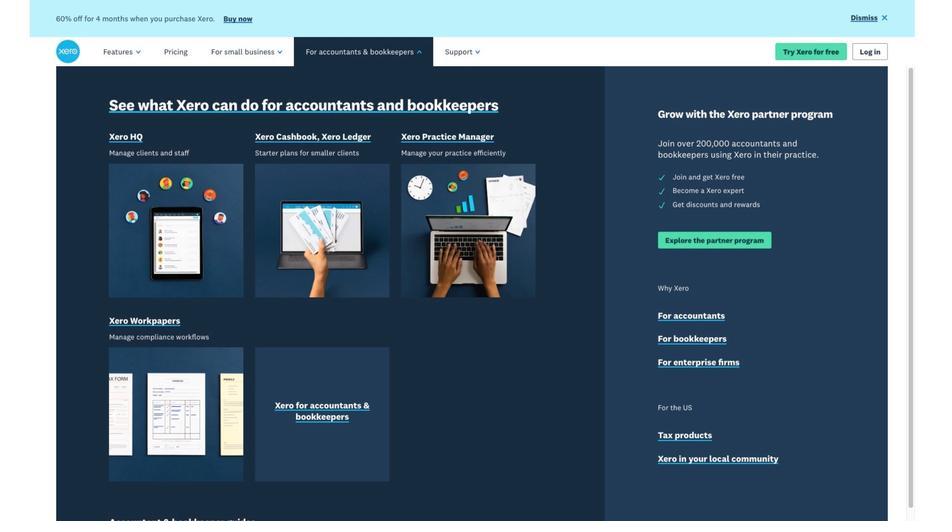 Task type: describe. For each thing, give the bounding box(es) containing it.
a xero user decorating a cake with blue icing. social proof badges surrounding the circular image. image
[[481, 67, 888, 370]]



Task type: vqa. For each thing, say whether or not it's contained in the screenshot.
A Xero user decorating a cake with blue icing. Social proof badges surrounding the circular image.
yes



